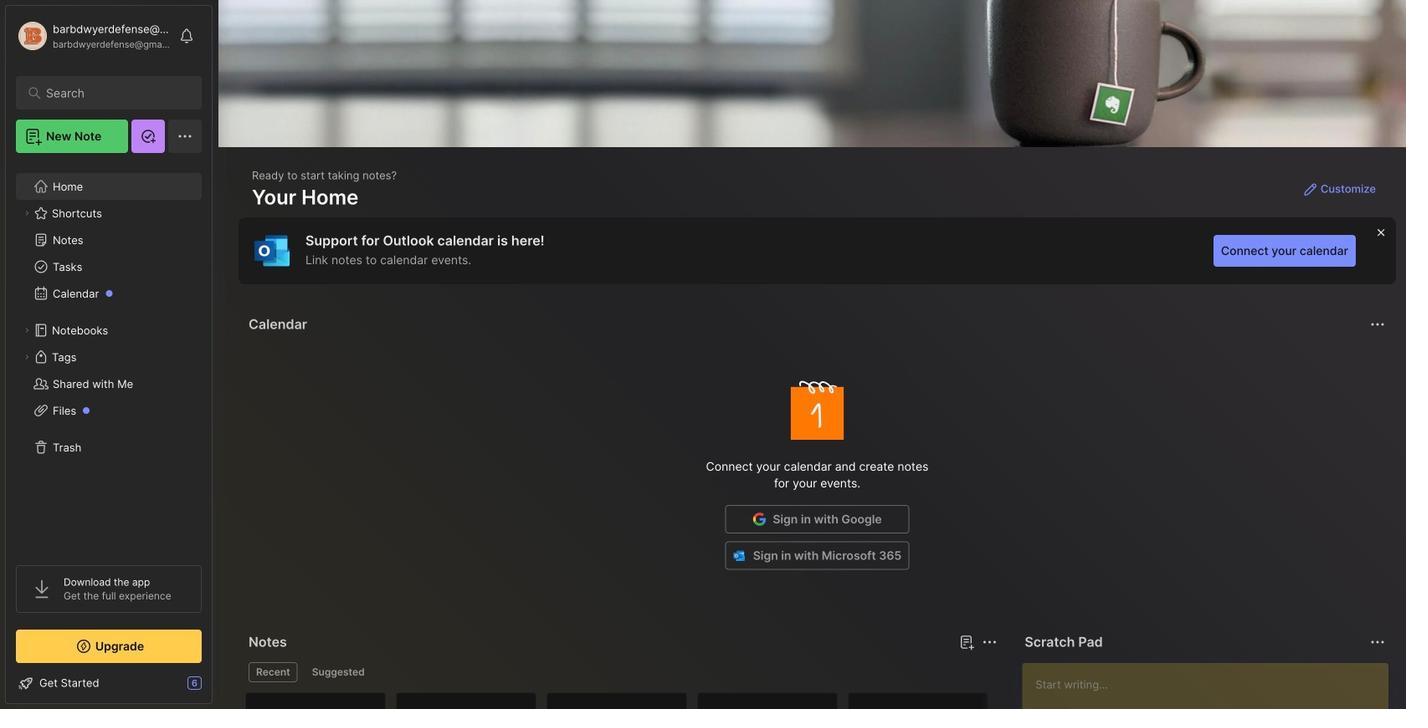 Task type: vqa. For each thing, say whether or not it's contained in the screenshot.
2nd TAB from right
yes



Task type: locate. For each thing, give the bounding box(es) containing it.
tree inside main element
[[6, 163, 212, 551]]

tab list
[[249, 663, 995, 683]]

tree
[[6, 163, 212, 551]]

None search field
[[46, 83, 180, 103]]

Help and Learning task checklist field
[[6, 670, 212, 697]]

More actions field
[[1366, 313, 1389, 336], [978, 631, 1001, 654]]

Search text field
[[46, 85, 180, 101]]

1 tab from the left
[[249, 663, 298, 683]]

1 vertical spatial more actions field
[[978, 631, 1001, 654]]

0 horizontal spatial tab
[[249, 663, 298, 683]]

0 vertical spatial more actions field
[[1366, 313, 1389, 336]]

none search field inside main element
[[46, 83, 180, 103]]

tab
[[249, 663, 298, 683], [304, 663, 372, 683]]

Account field
[[16, 19, 171, 53]]

2 tab from the left
[[304, 663, 372, 683]]

1 horizontal spatial more actions field
[[1366, 313, 1389, 336]]

1 horizontal spatial tab
[[304, 663, 372, 683]]

row group
[[245, 693, 998, 710]]



Task type: describe. For each thing, give the bounding box(es) containing it.
0 horizontal spatial more actions field
[[978, 631, 1001, 654]]

main element
[[0, 0, 218, 710]]

expand notebooks image
[[22, 326, 32, 336]]

Start writing… text field
[[1036, 664, 1388, 710]]

click to collapse image
[[211, 679, 224, 699]]

more actions image
[[980, 633, 1000, 653]]

expand tags image
[[22, 352, 32, 362]]



